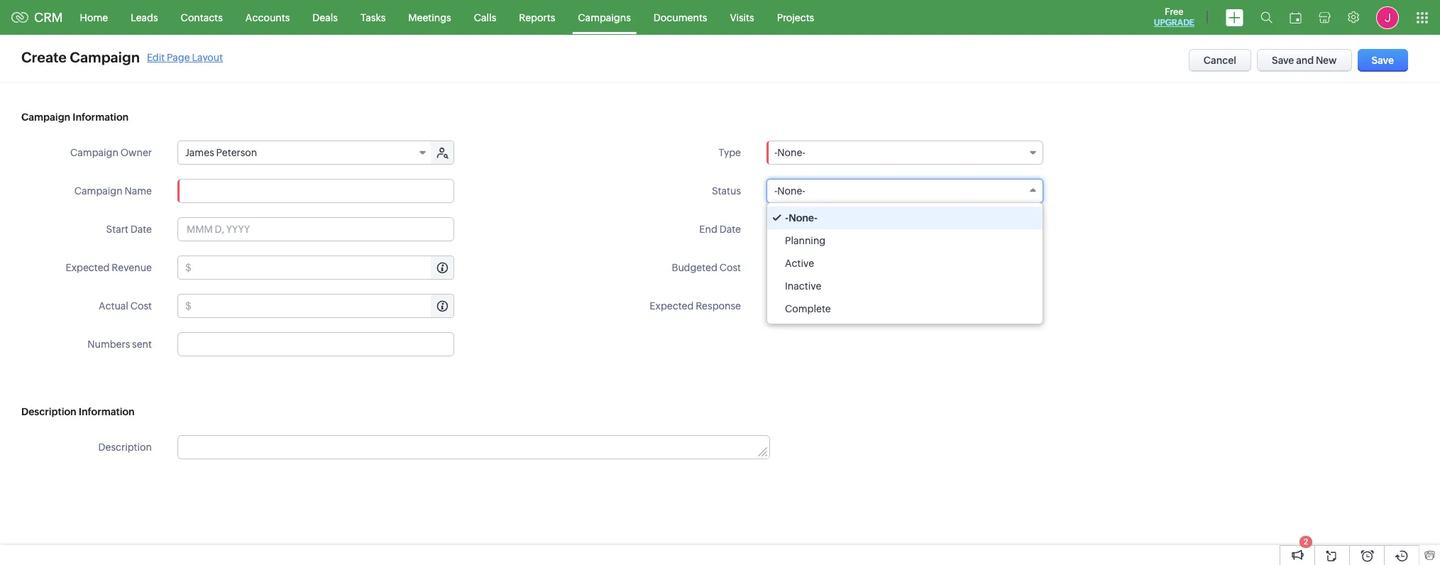Task type: describe. For each thing, give the bounding box(es) containing it.
expected revenue
[[66, 262, 152, 273]]

-none- for status
[[775, 185, 806, 197]]

-none- field for status
[[767, 179, 1044, 203]]

visits
[[730, 12, 754, 23]]

$ for revenue
[[185, 262, 192, 273]]

expected for expected revenue
[[66, 262, 110, 273]]

numbers sent
[[87, 339, 152, 350]]

campaign owner
[[70, 147, 152, 158]]

save and new
[[1272, 55, 1337, 66]]

contacts
[[181, 12, 223, 23]]

campaign for campaign information
[[21, 111, 70, 123]]

expected response
[[650, 300, 741, 312]]

accounts
[[246, 12, 290, 23]]

search element
[[1252, 0, 1282, 35]]

tasks
[[361, 12, 386, 23]]

-none- for type
[[775, 147, 806, 158]]

inactive option
[[767, 275, 1043, 297]]

deals link
[[301, 0, 349, 34]]

$ for cost
[[185, 300, 192, 312]]

budgeted
[[672, 262, 718, 273]]

end
[[700, 224, 718, 235]]

planning option
[[767, 229, 1043, 252]]

active
[[785, 258, 814, 269]]

campaigns
[[578, 12, 631, 23]]

active option
[[767, 252, 1043, 275]]

date for end date
[[720, 224, 741, 235]]

page
[[167, 51, 190, 63]]

calls link
[[463, 0, 508, 34]]

complete option
[[767, 297, 1043, 320]]

actual
[[99, 300, 128, 312]]

save for save and new
[[1272, 55, 1295, 66]]

deals
[[313, 12, 338, 23]]

MMM D, YYYY text field
[[767, 217, 1044, 241]]

meetings link
[[397, 0, 463, 34]]

description information
[[21, 406, 135, 417]]

home link
[[69, 0, 119, 34]]

contacts link
[[169, 0, 234, 34]]

campaign for campaign owner
[[70, 147, 119, 158]]

create campaign edit page layout
[[21, 49, 223, 65]]

projects link
[[766, 0, 826, 34]]

free
[[1165, 6, 1184, 17]]

start
[[106, 224, 128, 235]]

peterson
[[216, 147, 257, 158]]

crm link
[[11, 10, 63, 25]]

list box containing -none-
[[767, 203, 1043, 324]]

profile element
[[1368, 0, 1408, 34]]

tasks link
[[349, 0, 397, 34]]

-none- field for type
[[767, 141, 1044, 165]]

documents link
[[642, 0, 719, 34]]

campaign for campaign name
[[74, 185, 123, 197]]

description for description information
[[21, 406, 76, 417]]

create menu image
[[1226, 9, 1244, 26]]

campaigns link
[[567, 0, 642, 34]]



Task type: locate. For each thing, give the bounding box(es) containing it.
1 $ from the top
[[185, 262, 192, 273]]

leads
[[131, 12, 158, 23]]

calendar image
[[1290, 12, 1302, 23]]

2 vertical spatial none-
[[789, 212, 818, 224]]

- up planning
[[785, 212, 789, 224]]

documents
[[654, 12, 707, 23]]

0 vertical spatial none-
[[778, 147, 806, 158]]

cost right actual
[[130, 300, 152, 312]]

campaign left the name
[[74, 185, 123, 197]]

none- for type
[[778, 147, 806, 158]]

none-
[[778, 147, 806, 158], [778, 185, 806, 197], [789, 212, 818, 224]]

date right start
[[130, 224, 152, 235]]

-none- option
[[767, 207, 1043, 229]]

0 vertical spatial information
[[73, 111, 129, 123]]

save left and
[[1272, 55, 1295, 66]]

inactive
[[785, 280, 822, 292]]

free upgrade
[[1154, 6, 1195, 28]]

date right end at left top
[[720, 224, 741, 235]]

type
[[719, 147, 741, 158]]

1 horizontal spatial cost
[[720, 262, 741, 273]]

cancel
[[1204, 55, 1237, 66]]

search image
[[1261, 11, 1273, 23]]

campaign
[[70, 49, 140, 65], [21, 111, 70, 123], [70, 147, 119, 158], [74, 185, 123, 197]]

None text field
[[177, 179, 454, 203], [194, 295, 454, 317], [177, 332, 454, 356], [177, 179, 454, 203], [194, 295, 454, 317], [177, 332, 454, 356]]

1 vertical spatial $
[[185, 300, 192, 312]]

end date
[[700, 224, 741, 235]]

2 vertical spatial -none-
[[785, 212, 818, 224]]

1 vertical spatial description
[[98, 442, 152, 453]]

-none- inside option
[[785, 212, 818, 224]]

leads link
[[119, 0, 169, 34]]

create menu element
[[1218, 0, 1252, 34]]

upgrade
[[1154, 18, 1195, 28]]

save
[[1272, 55, 1295, 66], [1372, 55, 1394, 66]]

projects
[[777, 12, 815, 23]]

profile image
[[1377, 6, 1399, 29]]

description
[[21, 406, 76, 417], [98, 442, 152, 453]]

edit
[[147, 51, 165, 63]]

MMM D, YYYY text field
[[177, 217, 454, 241]]

1 horizontal spatial description
[[98, 442, 152, 453]]

cost right budgeted
[[720, 262, 741, 273]]

2 save from the left
[[1372, 55, 1394, 66]]

2 date from the left
[[720, 224, 741, 235]]

1 vertical spatial -
[[775, 185, 778, 197]]

0 vertical spatial description
[[21, 406, 76, 417]]

None text field
[[194, 256, 454, 279], [783, 256, 1043, 279], [767, 294, 1044, 318], [178, 436, 770, 459], [194, 256, 454, 279], [783, 256, 1043, 279], [767, 294, 1044, 318], [178, 436, 770, 459]]

-None- field
[[767, 141, 1044, 165], [767, 179, 1044, 203]]

james
[[185, 147, 214, 158]]

reports link
[[508, 0, 567, 34]]

0 vertical spatial -none-
[[775, 147, 806, 158]]

0 horizontal spatial date
[[130, 224, 152, 235]]

home
[[80, 12, 108, 23]]

$ right revenue
[[185, 262, 192, 273]]

revenue
[[112, 262, 152, 273]]

information
[[73, 111, 129, 123], [79, 406, 135, 417]]

2 $ from the top
[[185, 300, 192, 312]]

0 horizontal spatial description
[[21, 406, 76, 417]]

save inside "button"
[[1372, 55, 1394, 66]]

1 date from the left
[[130, 224, 152, 235]]

create
[[21, 49, 67, 65]]

0 horizontal spatial save
[[1272, 55, 1295, 66]]

accounts link
[[234, 0, 301, 34]]

1 horizontal spatial date
[[720, 224, 741, 235]]

information for description information
[[79, 406, 135, 417]]

save down profile icon at top right
[[1372, 55, 1394, 66]]

0 vertical spatial cost
[[720, 262, 741, 273]]

numbers
[[87, 339, 130, 350]]

sent
[[132, 339, 152, 350]]

expected down budgeted
[[650, 300, 694, 312]]

description for description
[[98, 442, 152, 453]]

1 vertical spatial none-
[[778, 185, 806, 197]]

0 vertical spatial -none- field
[[767, 141, 1044, 165]]

campaign name
[[74, 185, 152, 197]]

new
[[1316, 55, 1337, 66]]

expected left revenue
[[66, 262, 110, 273]]

save for save
[[1372, 55, 1394, 66]]

status
[[712, 185, 741, 197]]

1 horizontal spatial expected
[[650, 300, 694, 312]]

0 vertical spatial expected
[[66, 262, 110, 273]]

campaign down create
[[21, 111, 70, 123]]

save inside button
[[1272, 55, 1295, 66]]

2 -none- field from the top
[[767, 179, 1044, 203]]

cost for actual cost
[[130, 300, 152, 312]]

0 vertical spatial $
[[185, 262, 192, 273]]

date for start date
[[130, 224, 152, 235]]

none- for status
[[778, 185, 806, 197]]

1 save from the left
[[1272, 55, 1295, 66]]

$
[[185, 262, 192, 273], [185, 300, 192, 312]]

- inside option
[[785, 212, 789, 224]]

1 vertical spatial expected
[[650, 300, 694, 312]]

start date
[[106, 224, 152, 235]]

expected for expected response
[[650, 300, 694, 312]]

2 vertical spatial -
[[785, 212, 789, 224]]

1 vertical spatial information
[[79, 406, 135, 417]]

campaign down home link
[[70, 49, 140, 65]]

actual cost
[[99, 300, 152, 312]]

layout
[[192, 51, 223, 63]]

-
[[775, 147, 778, 158], [775, 185, 778, 197], [785, 212, 789, 224]]

date
[[130, 224, 152, 235], [720, 224, 741, 235]]

1 vertical spatial cost
[[130, 300, 152, 312]]

- for type
[[775, 147, 778, 158]]

campaign down campaign information
[[70, 147, 119, 158]]

calls
[[474, 12, 496, 23]]

$ right 'actual cost'
[[185, 300, 192, 312]]

response
[[696, 300, 741, 312]]

edit page layout link
[[147, 51, 223, 63]]

-none-
[[775, 147, 806, 158], [775, 185, 806, 197], [785, 212, 818, 224]]

James Peterson field
[[178, 141, 432, 164]]

planning
[[785, 235, 826, 246]]

cost for budgeted cost
[[720, 262, 741, 273]]

information for campaign information
[[73, 111, 129, 123]]

save button
[[1358, 49, 1409, 72]]

2
[[1304, 537, 1309, 546]]

cost
[[720, 262, 741, 273], [130, 300, 152, 312]]

and
[[1297, 55, 1314, 66]]

information up campaign owner
[[73, 111, 129, 123]]

none- inside option
[[789, 212, 818, 224]]

james peterson
[[185, 147, 257, 158]]

1 vertical spatial -none- field
[[767, 179, 1044, 203]]

list box
[[767, 203, 1043, 324]]

name
[[125, 185, 152, 197]]

meetings
[[408, 12, 451, 23]]

0 vertical spatial -
[[775, 147, 778, 158]]

- for status
[[775, 185, 778, 197]]

0 horizontal spatial expected
[[66, 262, 110, 273]]

campaign information
[[21, 111, 129, 123]]

budgeted cost
[[672, 262, 741, 273]]

- right status
[[775, 185, 778, 197]]

save and new button
[[1257, 49, 1352, 72]]

reports
[[519, 12, 555, 23]]

visits link
[[719, 0, 766, 34]]

0 horizontal spatial cost
[[130, 300, 152, 312]]

1 vertical spatial -none-
[[775, 185, 806, 197]]

crm
[[34, 10, 63, 25]]

owner
[[121, 147, 152, 158]]

1 horizontal spatial save
[[1372, 55, 1394, 66]]

information down numbers
[[79, 406, 135, 417]]

1 -none- field from the top
[[767, 141, 1044, 165]]

- right type
[[775, 147, 778, 158]]

complete
[[785, 303, 831, 315]]

expected
[[66, 262, 110, 273], [650, 300, 694, 312]]

cancel button
[[1189, 49, 1252, 72]]



Task type: vqa. For each thing, say whether or not it's contained in the screenshot.
the Leads
yes



